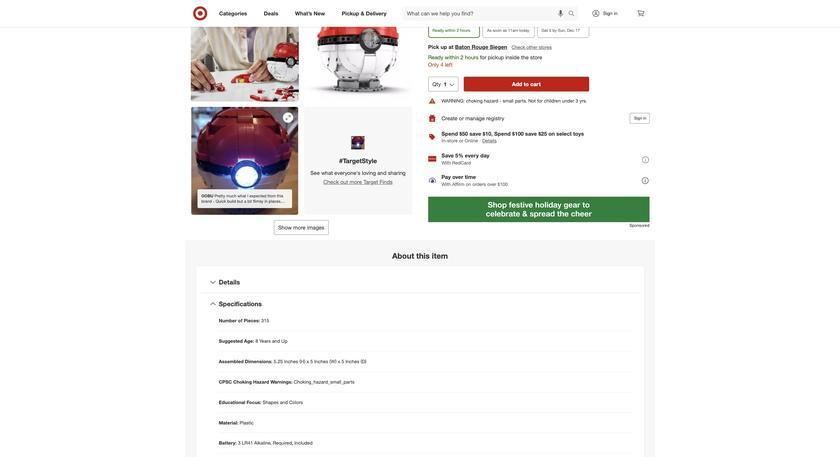 Task type: locate. For each thing, give the bounding box(es) containing it.
hours up pick up at baton rouge siegen
[[460, 28, 470, 33]]

x
[[307, 359, 309, 365], [338, 359, 340, 365]]

see what everyone's loving and sharing check out more target finds
[[310, 170, 406, 185]]

0 horizontal spatial details
[[219, 278, 240, 286]]

delivery as soon as 11am today
[[487, 20, 530, 33]]

1
[[444, 81, 447, 88]]

1 vertical spatial with
[[442, 181, 451, 187]]

check
[[512, 44, 525, 50], [324, 179, 339, 185]]

within inside ready within 2 hours for pickup inside the store only 4 left
[[445, 54, 459, 60]]

1 horizontal spatial details
[[483, 138, 497, 144]]

1 vertical spatial $100
[[498, 181, 508, 187]]

deals link
[[258, 6, 287, 21]]

or inside spend $50 save $10, spend $100 save $25 on select toys in-store or online ∙ details
[[459, 138, 464, 144]]

1 vertical spatial for
[[537, 98, 543, 104]]

spend
[[442, 130, 458, 137], [494, 130, 511, 137]]

shipping get it by sun, dec 17
[[542, 20, 580, 33]]

specifications button
[[201, 293, 639, 315]]

0 vertical spatial within
[[445, 28, 456, 33]]

inches left (w)
[[314, 359, 328, 365]]

store down the check other stores button
[[530, 54, 543, 60]]

image gallery element
[[191, 0, 412, 235]]

0 horizontal spatial inches
[[284, 359, 298, 365]]

delivery right &
[[366, 10, 387, 17]]

check other stores
[[512, 44, 552, 50]]

0 vertical spatial more
[[350, 179, 362, 185]]

0 vertical spatial on
[[549, 130, 555, 137]]

0 horizontal spatial more
[[293, 225, 306, 231]]

and up finds
[[378, 170, 387, 176]]

1 vertical spatial in
[[644, 116, 647, 121]]

the
[[521, 54, 529, 60]]

2 or from the top
[[459, 138, 464, 144]]

0 vertical spatial ready
[[433, 28, 444, 33]]

or right create
[[459, 115, 464, 122]]

and for years
[[272, 338, 280, 344]]

1 horizontal spatial more
[[350, 179, 362, 185]]

1 or from the top
[[459, 115, 464, 122]]

$10,
[[483, 130, 493, 137]]

0 vertical spatial for
[[480, 54, 487, 60]]

1 horizontal spatial in
[[644, 116, 647, 121]]

details button
[[482, 137, 497, 145]]

sign in link
[[586, 6, 628, 21]]

1 horizontal spatial sign in
[[634, 116, 647, 121]]

everyone's
[[335, 170, 360, 176]]

0 horizontal spatial save
[[470, 130, 481, 137]]

over right orders
[[487, 181, 496, 187]]

5%
[[455, 152, 464, 159]]

5 right (h)
[[310, 359, 313, 365]]

3 inches from the left
[[346, 359, 360, 365]]

#targetstyle
[[339, 157, 377, 165]]

1 horizontal spatial x
[[338, 359, 340, 365]]

0 horizontal spatial sign
[[603, 10, 613, 16]]

1 horizontal spatial 5
[[342, 359, 344, 365]]

2 inches from the left
[[314, 359, 328, 365]]

1 vertical spatial hours
[[465, 54, 479, 60]]

pay over time with affirm on orders over $100
[[442, 174, 508, 187]]

0 vertical spatial delivery
[[366, 10, 387, 17]]

1 horizontal spatial store
[[530, 54, 543, 60]]

plastic
[[240, 420, 254, 426]]

1 vertical spatial sign
[[634, 116, 642, 121]]

$100 right orders
[[498, 181, 508, 187]]

1 vertical spatial store
[[447, 138, 458, 144]]

1 vertical spatial and
[[272, 338, 280, 344]]

within
[[445, 28, 456, 33], [445, 54, 459, 60]]

0 vertical spatial sign in
[[603, 10, 618, 16]]

1 horizontal spatial delivery
[[487, 20, 508, 27]]

for
[[480, 54, 487, 60], [537, 98, 543, 104]]

ready up only in the right top of the page
[[428, 54, 444, 60]]

1 vertical spatial pickup
[[433, 20, 450, 27]]

in-
[[442, 138, 447, 144]]

and
[[378, 170, 387, 176], [272, 338, 280, 344], [280, 400, 288, 405]]

1 horizontal spatial inches
[[314, 359, 328, 365]]

2 down baton
[[461, 54, 464, 60]]

soon
[[493, 28, 502, 33]]

on down the time
[[466, 181, 471, 187]]

1 spend from the left
[[442, 130, 458, 137]]

0 vertical spatial details
[[483, 138, 497, 144]]

1 horizontal spatial $100
[[512, 130, 524, 137]]

1 horizontal spatial sign
[[634, 116, 642, 121]]

1 horizontal spatial save
[[525, 130, 537, 137]]

0 horizontal spatial check
[[324, 179, 339, 185]]

time
[[465, 174, 476, 180]]

pickup
[[342, 10, 359, 17], [433, 20, 450, 27]]

0 horizontal spatial in
[[614, 10, 618, 16]]

pickup & delivery
[[342, 10, 387, 17]]

check down what
[[324, 179, 339, 185]]

2 with from the top
[[442, 181, 451, 187]]

hours down pick up at baton rouge siegen
[[465, 54, 479, 60]]

1 vertical spatial or
[[459, 138, 464, 144]]

1 vertical spatial on
[[466, 181, 471, 187]]

pickup inside pickup ready within 2 hours
[[433, 20, 450, 27]]

check inside the check other stores button
[[512, 44, 525, 50]]

within up at
[[445, 28, 456, 33]]

inches left (d)
[[346, 359, 360, 365]]

with down save
[[442, 160, 451, 166]]

on right '$25'
[[549, 130, 555, 137]]

ready up pick
[[433, 28, 444, 33]]

0 horizontal spatial pickup
[[342, 10, 359, 17]]

within inside pickup ready within 2 hours
[[445, 28, 456, 33]]

1 5 from the left
[[310, 359, 313, 365]]

more right the show
[[293, 225, 306, 231]]

or down the $50
[[459, 138, 464, 144]]

warning:
[[442, 98, 465, 104]]

pieces:
[[244, 318, 260, 324]]

spend up in-
[[442, 130, 458, 137]]

0 vertical spatial $100
[[512, 130, 524, 137]]

check up inside
[[512, 44, 525, 50]]

0 horizontal spatial 5
[[310, 359, 313, 365]]

delivery up soon
[[487, 20, 508, 27]]

number
[[219, 318, 237, 324]]

0 vertical spatial or
[[459, 115, 464, 122]]

and left up
[[272, 338, 280, 344]]

x right (h)
[[307, 359, 309, 365]]

material: plastic
[[219, 420, 254, 426]]

x right (w)
[[338, 359, 340, 365]]

3
[[576, 98, 578, 104], [238, 441, 241, 446]]

0 vertical spatial check
[[512, 44, 525, 50]]

toys
[[573, 130, 584, 137]]

children
[[544, 98, 561, 104]]

as
[[487, 28, 492, 33]]

delivery inside delivery as soon as 11am today
[[487, 20, 508, 27]]

1 x from the left
[[307, 359, 309, 365]]

0 vertical spatial 2
[[457, 28, 459, 33]]

suggested
[[219, 338, 243, 344]]

sign in
[[603, 10, 618, 16], [634, 116, 647, 121]]

spend $50 save $10, spend $100 save $25 on select toys in-store or online ∙ details
[[442, 130, 584, 144]]

assembled dimensions: 5.25 inches (h) x 5 inches (w) x 5 inches (d)
[[219, 359, 367, 365]]

for right not
[[537, 98, 543, 104]]

sign in button
[[630, 113, 650, 124]]

hours inside pickup ready within 2 hours
[[460, 28, 470, 33]]

store inside spend $50 save $10, spend $100 save $25 on select toys in-store or online ∙ details
[[447, 138, 458, 144]]

$100 left '$25'
[[512, 130, 524, 137]]

pick
[[428, 43, 439, 50]]

1 horizontal spatial spend
[[494, 130, 511, 137]]

0 horizontal spatial 2
[[457, 28, 459, 33]]

0 vertical spatial in
[[614, 10, 618, 16]]

1 horizontal spatial 2
[[461, 54, 464, 60]]

store up save
[[447, 138, 458, 144]]

1 vertical spatial ready
[[428, 54, 444, 60]]

baton
[[455, 43, 470, 50]]

0 vertical spatial hours
[[460, 28, 470, 33]]

over
[[452, 174, 463, 180], [487, 181, 496, 187]]

0 horizontal spatial spend
[[442, 130, 458, 137]]

yrs.
[[580, 98, 587, 104]]

on inside spend $50 save $10, spend $100 save $25 on select toys in-store or online ∙ details
[[549, 130, 555, 137]]

2
[[457, 28, 459, 33], [461, 54, 464, 60]]

on inside pay over time with affirm on orders over $100
[[466, 181, 471, 187]]

1 with from the top
[[442, 160, 451, 166]]

0 horizontal spatial $100
[[498, 181, 508, 187]]

5
[[310, 359, 313, 365], [342, 359, 344, 365]]

sponsored
[[630, 223, 650, 228]]

1 vertical spatial check
[[324, 179, 339, 185]]

1 vertical spatial details
[[219, 278, 240, 286]]

sign in inside button
[[634, 116, 647, 121]]

siegen
[[490, 43, 507, 50]]

$100
[[512, 130, 524, 137], [498, 181, 508, 187]]

0 vertical spatial over
[[452, 174, 463, 180]]

1 vertical spatial more
[[293, 225, 306, 231]]

0 vertical spatial and
[[378, 170, 387, 176]]

rouge
[[472, 43, 489, 50]]

1 vertical spatial 2
[[461, 54, 464, 60]]

small
[[503, 98, 514, 104]]

mega pokemon jumbo poke ball building set - 303pcs, 3 of 7 image
[[191, 0, 299, 102]]

ready inside pickup ready within 2 hours
[[433, 28, 444, 33]]

0 horizontal spatial for
[[480, 54, 487, 60]]

0 vertical spatial with
[[442, 160, 451, 166]]

#targetstyle preview 1 image
[[351, 136, 365, 150]]

and inside see what everyone's loving and sharing check out more target finds
[[378, 170, 387, 176]]

delivery
[[366, 10, 387, 17], [487, 20, 508, 27]]

loving
[[362, 170, 376, 176]]

details down the $10,
[[483, 138, 497, 144]]

ready inside ready within 2 hours for pickup inside the store only 4 left
[[428, 54, 444, 60]]

shipping
[[542, 20, 564, 27]]

0 horizontal spatial 3
[[238, 441, 241, 446]]

0 horizontal spatial on
[[466, 181, 471, 187]]

1 save from the left
[[470, 130, 481, 137]]

(w)
[[330, 359, 337, 365]]

hours
[[460, 28, 470, 33], [465, 54, 479, 60]]

images
[[307, 225, 325, 231]]

2 up baton
[[457, 28, 459, 33]]

this
[[416, 251, 430, 261]]

0 horizontal spatial x
[[307, 359, 309, 365]]

1 horizontal spatial on
[[549, 130, 555, 137]]

details up specifications
[[219, 278, 240, 286]]

for down baton rouge siegen 'button'
[[480, 54, 487, 60]]

pickup for ready
[[433, 20, 450, 27]]

it
[[549, 28, 552, 33]]

0 horizontal spatial over
[[452, 174, 463, 180]]

3 left yrs.
[[576, 98, 578, 104]]

affirm
[[452, 181, 465, 187]]

mega pokemon jumbo poke ball building set - 303pcs, 4 of 7 image
[[304, 0, 412, 102]]

save left '$25'
[[525, 130, 537, 137]]

choking_hazard_small_parts
[[294, 379, 355, 385]]

1 horizontal spatial pickup
[[433, 20, 450, 27]]

required,
[[273, 441, 293, 446]]

0 vertical spatial sign
[[603, 10, 613, 16]]

0 vertical spatial pickup
[[342, 10, 359, 17]]

save up online
[[470, 130, 481, 137]]

1 vertical spatial over
[[487, 181, 496, 187]]

with down pay
[[442, 181, 451, 187]]

more right out
[[350, 179, 362, 185]]

inches left (h)
[[284, 359, 298, 365]]

within up left
[[445, 54, 459, 60]]

material:
[[219, 420, 238, 426]]

up
[[441, 43, 447, 50]]

2 spend from the left
[[494, 130, 511, 137]]

pickup up up
[[433, 20, 450, 27]]

deals
[[264, 10, 278, 17]]

1 horizontal spatial check
[[512, 44, 525, 50]]

5 right (w)
[[342, 359, 344, 365]]

what's new
[[295, 10, 325, 17]]

of
[[238, 318, 242, 324]]

1 horizontal spatial 3
[[576, 98, 578, 104]]

and left colors
[[280, 400, 288, 405]]

0 vertical spatial store
[[530, 54, 543, 60]]

warning: choking hazard - small parts. not for children under 3 yrs.
[[442, 98, 587, 104]]

3 left lr41
[[238, 441, 241, 446]]

1 vertical spatial delivery
[[487, 20, 508, 27]]

advertisement region
[[428, 197, 650, 222]]

pickup left &
[[342, 10, 359, 17]]

$50
[[460, 130, 468, 137]]

(h)
[[300, 359, 305, 365]]

0 horizontal spatial store
[[447, 138, 458, 144]]

2 horizontal spatial inches
[[346, 359, 360, 365]]

sign inside button
[[634, 116, 642, 121]]

over up affirm
[[452, 174, 463, 180]]

save 5% every day with redcard
[[442, 152, 490, 166]]

2 x from the left
[[338, 359, 340, 365]]

2 inside pickup ready within 2 hours
[[457, 28, 459, 33]]

1 vertical spatial within
[[445, 54, 459, 60]]

target
[[364, 179, 378, 185]]

spend right the $10,
[[494, 130, 511, 137]]

sign
[[603, 10, 613, 16], [634, 116, 642, 121]]

1 vertical spatial sign in
[[634, 116, 647, 121]]



Task type: describe. For each thing, give the bounding box(es) containing it.
day
[[480, 152, 490, 159]]

spend $50 save $10, spend $100 save $25 on select toys link
[[442, 130, 584, 137]]

cpsc choking hazard warnings: choking_hazard_small_parts
[[219, 379, 355, 385]]

registry
[[486, 115, 504, 122]]

new
[[314, 10, 325, 17]]

only
[[428, 61, 439, 68]]

by
[[553, 28, 557, 33]]

to
[[524, 81, 529, 88]]

0 horizontal spatial delivery
[[366, 10, 387, 17]]

select
[[557, 130, 572, 137]]

oobu
[[201, 194, 214, 199]]

educational
[[219, 400, 245, 405]]

as
[[503, 28, 507, 33]]

every
[[465, 152, 479, 159]]

dec
[[567, 28, 575, 33]]

not
[[528, 98, 536, 104]]

&
[[361, 10, 365, 17]]

more inside see what everyone's loving and sharing check out more target finds
[[350, 179, 362, 185]]

details inside spend $50 save $10, spend $100 save $25 on select toys in-store or online ∙ details
[[483, 138, 497, 144]]

$100 inside pay over time with affirm on orders over $100
[[498, 181, 508, 187]]

add to cart button
[[464, 77, 589, 92]]

$100 inside spend $50 save $10, spend $100 save $25 on select toys in-store or online ∙ details
[[512, 130, 524, 137]]

up
[[281, 338, 288, 344]]

about
[[392, 251, 414, 261]]

hazard
[[253, 379, 269, 385]]

check inside see what everyone's loving and sharing check out more target finds
[[324, 179, 339, 185]]

2 inside ready within 2 hours for pickup inside the store only 4 left
[[461, 54, 464, 60]]

manage
[[466, 115, 485, 122]]

shapes
[[263, 400, 279, 405]]

1 vertical spatial 3
[[238, 441, 241, 446]]

sharing
[[388, 170, 406, 176]]

hours inside ready within 2 hours for pickup inside the store only 4 left
[[465, 54, 479, 60]]

and for loving
[[378, 170, 387, 176]]

0 vertical spatial 3
[[576, 98, 578, 104]]

what
[[321, 170, 333, 176]]

cpsc
[[219, 379, 232, 385]]

age:
[[244, 338, 254, 344]]

What can we help you find? suggestions appear below search field
[[403, 6, 570, 21]]

suggested age: 8 years and up
[[219, 338, 288, 344]]

with inside save 5% every day with redcard
[[442, 160, 451, 166]]

number of pieces: 315
[[219, 318, 269, 324]]

in inside button
[[644, 116, 647, 121]]

choking
[[466, 98, 483, 104]]

inside
[[506, 54, 520, 60]]

-
[[500, 98, 502, 104]]

finds
[[380, 179, 393, 185]]

1 horizontal spatial over
[[487, 181, 496, 187]]

battery: 3 lr41 alkaline, required, included
[[219, 441, 313, 446]]

2 5 from the left
[[342, 359, 344, 365]]

stores
[[539, 44, 552, 50]]

save
[[442, 152, 454, 159]]

qty
[[433, 81, 441, 88]]

for inside ready within 2 hours for pickup inside the store only 4 left
[[480, 54, 487, 60]]

1 inches from the left
[[284, 359, 298, 365]]

assembled
[[219, 359, 244, 365]]

photo from oobu, 5 of 7 image
[[191, 107, 299, 215]]

what's
[[295, 10, 312, 17]]

categories link
[[214, 6, 256, 21]]

check out more target finds link
[[310, 178, 406, 186]]

0 horizontal spatial sign in
[[603, 10, 618, 16]]

more inside button
[[293, 225, 306, 231]]

at
[[449, 43, 454, 50]]

show more images
[[278, 225, 325, 231]]

details inside dropdown button
[[219, 278, 240, 286]]

included
[[294, 441, 313, 446]]

under
[[562, 98, 575, 104]]

warnings:
[[270, 379, 293, 385]]

2 vertical spatial and
[[280, 400, 288, 405]]

$25
[[539, 130, 547, 137]]

pickup for &
[[342, 10, 359, 17]]

4
[[441, 61, 444, 68]]

2 save from the left
[[525, 130, 537, 137]]

1 horizontal spatial for
[[537, 98, 543, 104]]

store inside ready within 2 hours for pickup inside the store only 4 left
[[530, 54, 543, 60]]

pay
[[442, 174, 451, 180]]

5.25
[[274, 359, 283, 365]]

online
[[465, 138, 478, 144]]

item
[[432, 251, 448, 261]]

choking
[[233, 379, 252, 385]]

create or manage registry
[[442, 115, 504, 122]]

lr41
[[242, 441, 253, 446]]

today
[[519, 28, 530, 33]]

what's new link
[[289, 6, 334, 21]]

search
[[565, 11, 582, 17]]

with inside pay over time with affirm on orders over $100
[[442, 181, 451, 187]]

specifications
[[219, 300, 262, 308]]

check other stores button
[[511, 43, 552, 51]]

other
[[527, 44, 538, 50]]

years
[[259, 338, 271, 344]]

add to cart
[[512, 81, 541, 88]]

battery:
[[219, 441, 237, 446]]

qty 1
[[433, 81, 447, 88]]

pickup & delivery link
[[336, 6, 395, 21]]

orders
[[473, 181, 486, 187]]

see
[[310, 170, 320, 176]]

17
[[576, 28, 580, 33]]

search button
[[565, 6, 582, 22]]

out
[[341, 179, 348, 185]]



Task type: vqa. For each thing, say whether or not it's contained in the screenshot.
Categories link
yes



